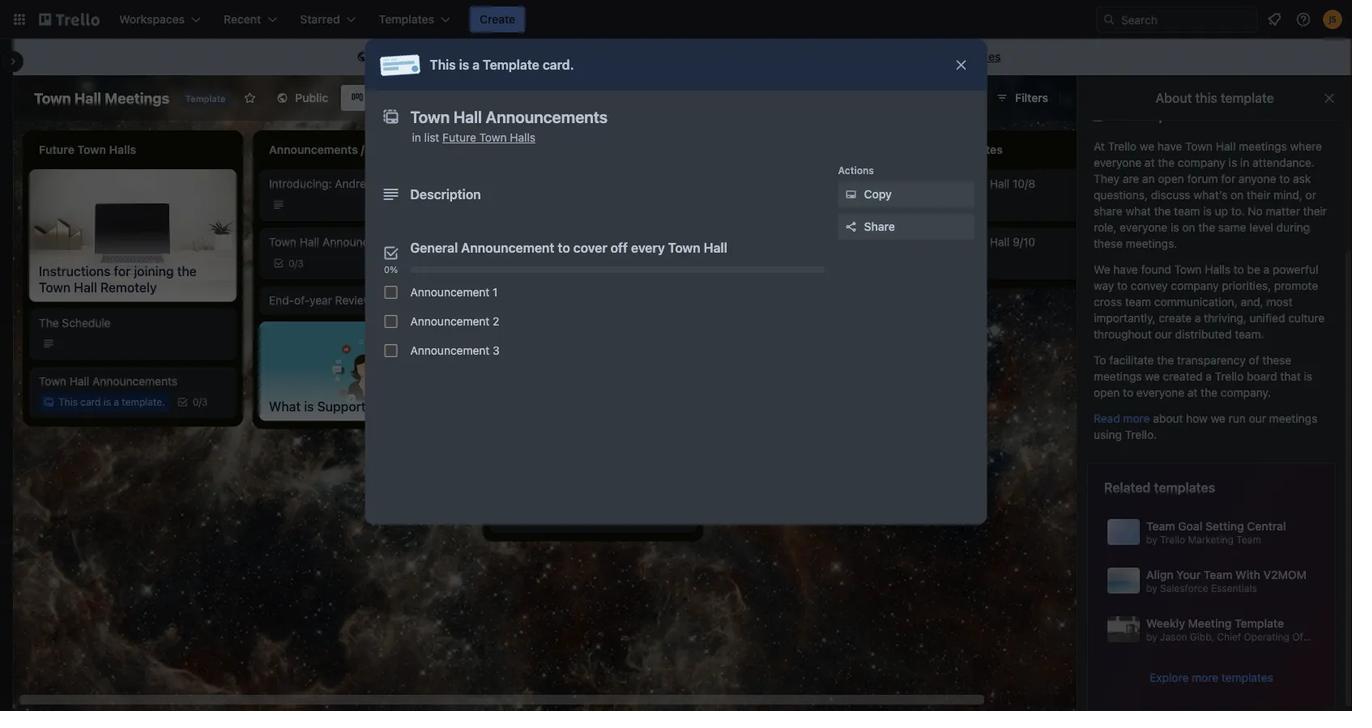 Task type: vqa. For each thing, say whether or not it's contained in the screenshot.
top Explore more templates
yes



Task type: describe. For each thing, give the bounding box(es) containing it.
what's
[[1194, 188, 1228, 202]]

product update
[[499, 512, 582, 525]]

share
[[1094, 205, 1123, 218]]

at inside to facilitate the transparency of these meetings we created a trello board that is open to everyone at the company.
[[1188, 386, 1198, 400]]

essentials
[[1212, 583, 1258, 594]]

1 horizontal spatial more
[[1124, 412, 1150, 425]]

company.
[[1221, 386, 1271, 400]]

that
[[1281, 370, 1301, 383]]

at
[[1094, 140, 1105, 153]]

1 vertical spatial on
[[1231, 188, 1244, 202]]

board
[[369, 91, 401, 105]]

Announcement 2 checkbox
[[385, 315, 398, 328]]

Announcement 1 checkbox
[[385, 286, 398, 299]]

template.
[[122, 397, 165, 408]]

to left be
[[1234, 263, 1245, 276]]

we have found town halls to be a powerful way to convey company priorities, promote cross team communication, and, most importantly, create a thriving, unified culture throughout our distributed team.
[[1094, 263, 1325, 341]]

of
[[1249, 354, 1260, 367]]

trello inside the team goal setting central by trello marketing team
[[1161, 534, 1186, 545]]

explore for the leftmost explore more templates link
[[874, 50, 914, 63]]

3 inside general announcement to cover off every town hall group
[[493, 344, 500, 357]]

anyone inside the at trello we have town hall meetings where everyone at the company is in attendance. they are an open forum for anyone to ask questions, discuss what's on their mind, or share what the team is up to. no matter their role, everyone is on the same level during these meetings.
[[1239, 172, 1277, 186]]

created
[[1163, 370, 1203, 383]]

or
[[1306, 188, 1317, 202]]

0 horizontal spatial for
[[375, 294, 390, 307]]

have inside we have found town halls to be a powerful way to convey company priorities, promote cross team communication, and, most importantly, create a thriving, unified culture throughout our distributed team.
[[1114, 263, 1138, 276]]

explore for rightmost explore more templates link
[[1150, 671, 1189, 685]]

promote
[[1275, 279, 1319, 293]]

0 vertical spatial more
[[917, 50, 945, 63]]

sales
[[393, 294, 421, 307]]

filters button
[[991, 85, 1054, 111]]

cross
[[1094, 295, 1122, 309]]

end-of-year review for sales
[[269, 294, 421, 307]]

0 notifications image
[[1265, 10, 1285, 29]]

meeting
[[1189, 617, 1232, 631]]

1 vertical spatial 0 / 3
[[193, 397, 208, 408]]

hall inside the at trello we have town hall meetings where everyone at the company is in attendance. they are an open forum for anyone to ask questions, discuss what's on their mind, or share what the team is up to. no matter their role, everyone is on the same level during these meetings.
[[1216, 140, 1236, 153]]

primary element
[[0, 0, 1353, 39]]

setting
[[1206, 520, 1245, 533]]

2
[[493, 315, 500, 328]]

year
[[310, 294, 332, 307]]

jason
[[1161, 631, 1188, 643]]

from
[[776, 50, 801, 63]]

a down communication, in the top of the page
[[1195, 312, 1201, 325]]

weekly meeting template by jason gibb, chief operating officer @ bng
[[1147, 617, 1353, 643]]

transparency
[[1177, 354, 1246, 367]]

future town halls link
[[443, 131, 536, 144]]

0 horizontal spatial description
[[410, 187, 481, 202]]

discuss
[[1151, 188, 1191, 202]]

0 horizontal spatial template
[[186, 94, 226, 104]]

town hall meetings
[[34, 89, 169, 107]]

meetings
[[105, 89, 169, 107]]

explore more templates for rightmost explore more templates link
[[1150, 671, 1274, 685]]

a left public
[[411, 50, 417, 63]]

role,
[[1094, 221, 1117, 234]]

list
[[424, 131, 440, 144]]

of-
[[294, 294, 310, 307]]

same
[[1219, 221, 1247, 234]]

convey
[[1131, 279, 1168, 293]]

this is a template card.
[[430, 57, 574, 73]]

2 vertical spatial on
[[1183, 221, 1196, 234]]

read more
[[1094, 412, 1150, 425]]

hall up card
[[69, 374, 89, 388]]

an
[[1143, 172, 1155, 186]]

0 horizontal spatial town hall announcements
[[39, 374, 177, 388]]

team inside the align your team with v2mom by salesforce essentials
[[1204, 569, 1233, 582]]

create for create board from template
[[703, 50, 739, 63]]

the up the discuss
[[1158, 156, 1175, 169]]

is left "up"
[[1204, 205, 1212, 218]]

2 horizontal spatial team
[[1237, 534, 1262, 545]]

star or unstar board image
[[243, 92, 256, 105]]

general
[[410, 240, 458, 256]]

0%
[[384, 265, 398, 275]]

0 horizontal spatial 0
[[193, 397, 199, 408]]

1 horizontal spatial template
[[804, 50, 852, 63]]

board link
[[341, 85, 410, 111]]

this is a public template for anyone on the internet to copy.
[[374, 50, 684, 63]]

team inside we have found town halls to be a powerful way to convey company priorities, promote cross team communication, and, most importantly, create a thriving, unified culture throughout our distributed team.
[[1126, 295, 1152, 309]]

introducing: andre
[[269, 177, 366, 190]]

the right card.
[[578, 50, 595, 63]]

announcement 2
[[410, 315, 500, 328]]

copy.
[[656, 50, 684, 63]]

create for create
[[480, 13, 516, 26]]

town hall 9/10
[[960, 235, 1036, 249]]

product
[[499, 512, 541, 525]]

the schedule link
[[39, 315, 227, 331]]

card.
[[543, 57, 574, 73]]

general announcement to cover off every town hall group
[[378, 278, 825, 366]]

and,
[[1241, 295, 1264, 309]]

update for company update
[[552, 235, 590, 249]]

powerful
[[1273, 263, 1319, 276]]

way
[[1094, 279, 1115, 293]]

cover
[[574, 240, 608, 256]]

during
[[1277, 221, 1310, 234]]

related templates
[[1105, 480, 1216, 496]]

read
[[1094, 412, 1121, 425]]

0 horizontal spatial on
[[562, 50, 575, 63]]

forum
[[1188, 172, 1218, 186]]

@
[[1327, 631, 1336, 643]]

halls for found
[[1205, 263, 1231, 276]]

laura
[[795, 235, 825, 249]]

card
[[80, 397, 101, 408]]

1 vertical spatial everyone
[[1120, 221, 1168, 234]]

9/10
[[1013, 235, 1036, 249]]

1 horizontal spatial 0
[[289, 258, 295, 269]]

hall left introducing: laura
[[704, 240, 728, 256]]

2 horizontal spatial template
[[1221, 90, 1274, 106]]

2 horizontal spatial town hall announcements link
[[729, 176, 917, 192]]

hall inside the board name text field
[[74, 89, 101, 107]]

sm image
[[843, 186, 859, 203]]

a inside to facilitate the transparency of these meetings we created a trello board that is open to everyone at the company.
[[1206, 370, 1212, 383]]

trello inside the at trello we have town hall meetings where everyone at the company is in attendance. they are an open forum for anyone to ask questions, discuss what's on their mind, or share what the team is up to. no matter their role, everyone is on the same level during these meetings.
[[1108, 140, 1137, 153]]

are
[[1123, 172, 1140, 186]]

matter
[[1266, 205, 1301, 218]]

0 horizontal spatial templates
[[948, 50, 1001, 63]]

team goal setting central by trello marketing team
[[1147, 520, 1287, 545]]

Search field
[[1116, 7, 1258, 32]]

to inside to facilitate the transparency of these meetings we created a trello board that is open to everyone at the company.
[[1123, 386, 1134, 400]]

1 horizontal spatial town hall announcements
[[269, 235, 408, 249]]

a right card
[[114, 397, 119, 408]]

unified
[[1250, 312, 1286, 325]]

announcements for the bottommost town hall announcements link
[[92, 374, 177, 388]]

Announcement 3 checkbox
[[385, 344, 398, 357]]

product update link
[[499, 511, 687, 527]]

john smith (johnsmith38824343) image
[[1323, 10, 1343, 29]]

hall up of-
[[300, 235, 320, 249]]

our inside about how we run our meetings using trello.
[[1249, 412, 1267, 425]]

is left public
[[399, 50, 408, 63]]

team.
[[1235, 328, 1265, 341]]

meetings for open
[[1094, 370, 1142, 383]]

announcement for announcement 1
[[410, 286, 490, 299]]

1 horizontal spatial their
[[1304, 205, 1328, 218]]

2 vertical spatial 3
[[202, 397, 208, 408]]

1 horizontal spatial for
[[504, 50, 519, 63]]

throughout
[[1094, 328, 1152, 341]]

public
[[295, 91, 328, 105]]

1 horizontal spatial description
[[1120, 108, 1191, 124]]

this for this is a template card.
[[430, 57, 456, 73]]

create board from template link
[[693, 44, 861, 70]]

introducing: andre link
[[269, 176, 457, 192]]

1 horizontal spatial explore more templates link
[[1150, 670, 1274, 686]]

1 vertical spatial templates
[[1154, 480, 1216, 496]]

these inside to facilitate the transparency of these meetings we created a trello board that is open to everyone at the company.
[[1263, 354, 1292, 367]]

meetings for attendance.
[[1239, 140, 1288, 153]]

by inside weekly meeting template by jason gibb, chief operating officer @ bng
[[1147, 631, 1158, 643]]

is inside to facilitate the transparency of these meetings we created a trello board that is open to everyone at the company.
[[1304, 370, 1313, 383]]

to
[[1094, 354, 1107, 367]]

review
[[335, 294, 372, 307]]

your
[[1177, 569, 1201, 582]]

they
[[1094, 172, 1120, 186]]

by inside the team goal setting central by trello marketing team
[[1147, 534, 1158, 545]]

by inside the align your team with v2mom by salesforce essentials
[[1147, 583, 1158, 594]]

0 vertical spatial town hall announcements
[[729, 177, 868, 190]]

what
[[1126, 205, 1151, 218]]

in inside the at trello we have town hall meetings where everyone at the company is in attendance. they are an open forum for anyone to ask questions, discuss what's on their mind, or share what the team is up to. no matter their role, everyone is on the same level during these meetings.
[[1241, 156, 1250, 169]]

every
[[631, 240, 665, 256]]

2 vertical spatial more
[[1192, 671, 1219, 685]]

announcement 1
[[410, 286, 498, 299]]

0 horizontal spatial in
[[412, 131, 421, 144]]

1 horizontal spatial 0 / 3
[[289, 258, 304, 269]]

importantly,
[[1094, 312, 1156, 325]]

public button
[[266, 85, 338, 111]]

0 vertical spatial 3
[[298, 258, 304, 269]]

at trello we have town hall meetings where everyone at the company is in attendance. they are an open forum for anyone to ask questions, discuss what's on their mind, or share what the team is up to. no matter their role, everyone is on the same level during these meetings.
[[1094, 140, 1328, 250]]



Task type: locate. For each thing, give the bounding box(es) containing it.
description down about
[[1120, 108, 1191, 124]]

we inside to facilitate the transparency of these meetings we created a trello board that is open to everyone at the company.
[[1145, 370, 1160, 383]]

1 horizontal spatial introducing:
[[729, 235, 792, 249]]

1 vertical spatial explore more templates
[[1150, 671, 1274, 685]]

0 vertical spatial these
[[1094, 237, 1123, 250]]

to down attendance.
[[1280, 172, 1290, 186]]

introducing: left laura
[[729, 235, 792, 249]]

to right way
[[1118, 279, 1128, 293]]

we
[[1094, 263, 1111, 276]]

0 horizontal spatial anyone
[[522, 50, 559, 63]]

2 horizontal spatial templates
[[1222, 671, 1274, 685]]

0 right template.
[[193, 397, 199, 408]]

1 horizontal spatial explore more templates
[[1150, 671, 1274, 685]]

2 vertical spatial town hall announcements
[[39, 374, 177, 388]]

this for this card is a template.
[[58, 397, 78, 408]]

hall
[[74, 89, 101, 107], [1216, 140, 1236, 153], [760, 177, 780, 190], [990, 177, 1010, 190], [300, 235, 320, 249], [990, 235, 1010, 249], [704, 240, 728, 256], [69, 374, 89, 388]]

0 horizontal spatial team
[[1126, 295, 1152, 309]]

most
[[1267, 295, 1293, 309]]

1 horizontal spatial this
[[374, 50, 396, 63]]

at down 'created'
[[1188, 386, 1198, 400]]

0 vertical spatial /
[[295, 258, 298, 269]]

table link
[[414, 85, 480, 111]]

team
[[1147, 520, 1176, 533], [1237, 534, 1262, 545], [1204, 569, 1233, 582]]

to inside the at trello we have town hall meetings where everyone at the company is in attendance. they are an open forum for anyone to ask questions, discuss what's on their mind, or share what the team is up to. no matter their role, everyone is on the same level during these meetings.
[[1280, 172, 1290, 186]]

the up how
[[1201, 386, 1218, 400]]

company inside we have found town halls to be a powerful way to convey company priorities, promote cross team communication, and, most importantly, create a thriving, unified culture throughout our distributed team.
[[1171, 279, 1219, 293]]

using
[[1094, 428, 1122, 442]]

meetings.
[[1126, 237, 1178, 250]]

these inside the at trello we have town hall meetings where everyone at the company is in attendance. they are an open forum for anyone to ask questions, discuss what's on their mind, or share what the team is up to. no matter their role, everyone is on the same level during these meetings.
[[1094, 237, 1123, 250]]

meetings up attendance.
[[1239, 140, 1288, 153]]

2 horizontal spatial for
[[1222, 172, 1236, 186]]

template
[[483, 57, 540, 73], [186, 94, 226, 104], [1235, 617, 1285, 631]]

marketing
[[1189, 534, 1234, 545]]

announcements up template.
[[92, 374, 177, 388]]

on down the discuss
[[1183, 221, 1196, 234]]

our
[[1155, 328, 1173, 341], [1249, 412, 1267, 425]]

their up no
[[1247, 188, 1271, 202]]

company up forum
[[1178, 156, 1226, 169]]

operating
[[1244, 631, 1290, 643]]

for inside the at trello we have town hall meetings where everyone at the company is in attendance. they are an open forum for anyone to ask questions, discuss what's on their mind, or share what the team is up to. no matter their role, everyone is on the same level during these meetings.
[[1222, 172, 1236, 186]]

template up customize views image
[[483, 57, 540, 73]]

1 horizontal spatial have
[[1158, 140, 1183, 153]]

0 vertical spatial team
[[1174, 205, 1201, 218]]

a right be
[[1264, 263, 1270, 276]]

we inside the at trello we have town hall meetings where everyone at the company is in attendance. they are an open forum for anyone to ask questions, discuss what's on their mind, or share what the team is up to. no matter their role, everyone is on the same level during these meetings.
[[1140, 140, 1155, 153]]

0 vertical spatial their
[[1247, 188, 1271, 202]]

copy
[[864, 188, 892, 201]]

gibb,
[[1190, 631, 1215, 643]]

is right card
[[104, 397, 111, 408]]

/
[[295, 258, 298, 269], [199, 397, 202, 408]]

2 horizontal spatial town hall announcements
[[729, 177, 868, 190]]

about this template
[[1156, 90, 1274, 106]]

public
[[420, 50, 452, 63]]

the down the discuss
[[1154, 205, 1171, 218]]

by down "align"
[[1147, 583, 1158, 594]]

hall up introducing: laura
[[760, 177, 780, 190]]

description up general
[[410, 187, 481, 202]]

we for trello
[[1140, 140, 1155, 153]]

trello
[[1108, 140, 1137, 153], [1215, 370, 1244, 383], [1161, 534, 1186, 545]]

trello down the goal
[[1161, 534, 1186, 545]]

trello up company.
[[1215, 370, 1244, 383]]

10/8
[[1013, 177, 1036, 190]]

this right sm image
[[374, 50, 396, 63]]

priorities,
[[1222, 279, 1272, 293]]

1 vertical spatial /
[[199, 397, 202, 408]]

we left run
[[1211, 412, 1226, 425]]

1 horizontal spatial these
[[1263, 354, 1292, 367]]

meetings
[[1239, 140, 1288, 153], [1094, 370, 1142, 383], [1270, 412, 1318, 425]]

/ up of-
[[295, 258, 298, 269]]

company update link
[[499, 234, 687, 250]]

templates up the goal
[[1154, 480, 1216, 496]]

2 horizontal spatial trello
[[1215, 370, 1244, 383]]

future
[[443, 131, 476, 144]]

align your team with v2mom by salesforce essentials
[[1147, 569, 1307, 594]]

team left the goal
[[1147, 520, 1176, 533]]

run
[[1229, 412, 1246, 425]]

town inside the at trello we have town hall meetings where everyone at the company is in attendance. they are an open forum for anyone to ask questions, discuss what's on their mind, or share what the team is up to. no matter their role, everyone is on the same level during these meetings.
[[1186, 140, 1213, 153]]

related
[[1105, 480, 1151, 496]]

level
[[1250, 221, 1274, 234]]

in list future town halls
[[412, 131, 536, 144]]

our down 'create'
[[1155, 328, 1173, 341]]

company
[[499, 235, 549, 249]]

sm image
[[355, 49, 371, 66]]

update
[[552, 235, 590, 249], [544, 512, 582, 525]]

create button
[[470, 6, 525, 32]]

announcement
[[461, 240, 555, 256], [410, 286, 490, 299], [410, 315, 490, 328], [410, 344, 490, 357]]

3 down 2
[[493, 344, 500, 357]]

town inside we have found town halls to be a powerful way to convey company priorities, promote cross team communication, and, most importantly, create a thriving, unified culture throughout our distributed team.
[[1175, 263, 1202, 276]]

on left internet on the left
[[562, 50, 575, 63]]

0 vertical spatial board
[[742, 50, 773, 63]]

board
[[742, 50, 773, 63], [1247, 370, 1278, 383]]

0 horizontal spatial announcements
[[92, 374, 177, 388]]

share button
[[838, 214, 975, 240]]

template
[[455, 50, 501, 63], [804, 50, 852, 63], [1221, 90, 1274, 106]]

explore more templates for the leftmost explore more templates link
[[874, 50, 1001, 63]]

0 horizontal spatial these
[[1094, 237, 1123, 250]]

Board name text field
[[26, 85, 178, 111]]

2 vertical spatial templates
[[1222, 671, 1274, 685]]

town hall 10/8
[[960, 177, 1036, 190]]

0 horizontal spatial create
[[480, 13, 516, 26]]

town hall announcements link up template.
[[39, 373, 227, 389]]

meetings inside about how we run our meetings using trello.
[[1270, 412, 1318, 425]]

update right product
[[544, 512, 582, 525]]

3
[[298, 258, 304, 269], [493, 344, 500, 357], [202, 397, 208, 408]]

we inside about how we run our meetings using trello.
[[1211, 412, 1226, 425]]

0 up end-
[[289, 258, 295, 269]]

announcements
[[783, 177, 868, 190], [323, 235, 408, 249], [92, 374, 177, 388]]

0 vertical spatial everyone
[[1094, 156, 1142, 169]]

board down of
[[1247, 370, 1278, 383]]

0 vertical spatial template
[[483, 57, 540, 73]]

filters
[[1016, 91, 1049, 105]]

to left 'cover'
[[558, 240, 570, 256]]

meetings down facilitate
[[1094, 370, 1142, 383]]

open up the discuss
[[1158, 172, 1185, 186]]

1 horizontal spatial 3
[[298, 258, 304, 269]]

2 vertical spatial template
[[1235, 617, 1285, 631]]

announcements up "0%"
[[323, 235, 408, 249]]

0 horizontal spatial their
[[1247, 188, 1271, 202]]

1 vertical spatial our
[[1249, 412, 1267, 425]]

mind,
[[1274, 188, 1303, 202]]

1 vertical spatial company
[[1171, 279, 1219, 293]]

the schedule
[[39, 316, 111, 329]]

meetings inside to facilitate the transparency of these meetings we created a trello board that is open to everyone at the company.
[[1094, 370, 1142, 383]]

1 horizontal spatial in
[[1241, 156, 1250, 169]]

for up what's
[[1222, 172, 1236, 186]]

salesforce
[[1161, 583, 1209, 594]]

a right public
[[473, 57, 480, 73]]

central
[[1248, 520, 1287, 533]]

by down weekly
[[1147, 631, 1158, 643]]

internet
[[598, 50, 639, 63]]

None text field
[[402, 102, 937, 131]]

0 horizontal spatial template
[[455, 50, 501, 63]]

create
[[480, 13, 516, 26], [703, 50, 739, 63]]

town hall 9/10 link
[[960, 234, 1148, 250]]

announcement for announcement 2
[[410, 315, 490, 328]]

0 horizontal spatial team
[[1147, 520, 1176, 533]]

is up to.
[[1229, 156, 1238, 169]]

introducing: for introducing: andre
[[269, 177, 332, 190]]

to up read more link
[[1123, 386, 1134, 400]]

this for this is a public template for anyone on the internet to copy.
[[374, 50, 396, 63]]

2 vertical spatial meetings
[[1270, 412, 1318, 425]]

1 horizontal spatial halls
[[1205, 263, 1231, 276]]

at
[[1145, 156, 1155, 169], [1188, 386, 1198, 400]]

0 vertical spatial templates
[[948, 50, 1001, 63]]

company
[[1178, 156, 1226, 169], [1171, 279, 1219, 293]]

hall left meetings
[[74, 89, 101, 107]]

0 horizontal spatial town hall announcements link
[[39, 373, 227, 389]]

to
[[642, 50, 653, 63], [1280, 172, 1290, 186], [558, 240, 570, 256], [1234, 263, 1245, 276], [1118, 279, 1128, 293], [1123, 386, 1134, 400]]

0 vertical spatial trello
[[1108, 140, 1137, 153]]

town hall announcements link up "introducing: laura" link
[[729, 176, 917, 192]]

3 by from the top
[[1147, 631, 1158, 643]]

team down the convey
[[1126, 295, 1152, 309]]

questions,
[[1094, 188, 1148, 202]]

team down central
[[1237, 534, 1262, 545]]

template up operating at right bottom
[[1235, 617, 1285, 631]]

town hall announcements link up "0%"
[[269, 234, 457, 250]]

found
[[1142, 263, 1172, 276]]

0 vertical spatial halls
[[510, 131, 536, 144]]

meetings down that
[[1270, 412, 1318, 425]]

to.
[[1232, 205, 1245, 218]]

table
[[441, 91, 470, 105]]

everyone up about
[[1137, 386, 1185, 400]]

0 vertical spatial in
[[412, 131, 421, 144]]

create up this is a template card.
[[480, 13, 516, 26]]

1 vertical spatial anyone
[[1239, 172, 1277, 186]]

0 vertical spatial anyone
[[522, 50, 559, 63]]

/ right template.
[[199, 397, 202, 408]]

1 vertical spatial their
[[1304, 205, 1328, 218]]

1 horizontal spatial team
[[1204, 569, 1233, 582]]

a down the transparency
[[1206, 370, 1212, 383]]

halls up priorities,
[[1205, 263, 1231, 276]]

halls inside we have found town halls to be a powerful way to convey company priorities, promote cross team communication, and, most importantly, create a thriving, unified culture throughout our distributed team.
[[1205, 263, 1231, 276]]

anyone down the create button on the left top
[[522, 50, 559, 63]]

2 horizontal spatial more
[[1192, 671, 1219, 685]]

update for product update
[[544, 512, 582, 525]]

2 horizontal spatial announcements
[[783, 177, 868, 190]]

weekly
[[1147, 617, 1186, 631]]

0 / 3 up of-
[[289, 258, 304, 269]]

0 vertical spatial for
[[504, 50, 519, 63]]

team down the discuss
[[1174, 205, 1201, 218]]

introducing: for introducing: laura
[[729, 235, 792, 249]]

open inside the at trello we have town hall meetings where everyone at the company is in attendance. they are an open forum for anyone to ask questions, discuss what's on their mind, or share what the team is up to. no matter their role, everyone is on the same level during these meetings.
[[1158, 172, 1185, 186]]

this up table link
[[430, 57, 456, 73]]

the down "up"
[[1199, 221, 1216, 234]]

hall up forum
[[1216, 140, 1236, 153]]

templates up filters "button"
[[948, 50, 1001, 63]]

1 horizontal spatial anyone
[[1239, 172, 1277, 186]]

ask
[[1293, 172, 1311, 186]]

company inside the at trello we have town hall meetings where everyone at the company is in attendance. they are an open forum for anyone to ask questions, discuss what's on their mind, or share what the team is up to. no matter their role, everyone is on the same level during these meetings.
[[1178, 156, 1226, 169]]

off
[[611, 240, 628, 256]]

halls for future
[[510, 131, 536, 144]]

0 vertical spatial 0 / 3
[[289, 258, 304, 269]]

create inside button
[[480, 13, 516, 26]]

0 horizontal spatial this
[[58, 397, 78, 408]]

2 vertical spatial town hall announcements link
[[39, 373, 227, 389]]

these down role,
[[1094, 237, 1123, 250]]

board inside to facilitate the transparency of these meetings we created a trello board that is open to everyone at the company.
[[1247, 370, 1278, 383]]

announcement for announcement 3
[[410, 344, 490, 357]]

have down about
[[1158, 140, 1183, 153]]

bng
[[1339, 631, 1353, 643]]

town inside the board name text field
[[34, 89, 71, 107]]

2 vertical spatial announcements
[[92, 374, 177, 388]]

1 vertical spatial team
[[1126, 295, 1152, 309]]

1 horizontal spatial at
[[1188, 386, 1198, 400]]

introducing: left the andre
[[269, 177, 332, 190]]

hall left 9/10
[[990, 235, 1010, 249]]

0 vertical spatial we
[[1140, 140, 1155, 153]]

0 horizontal spatial board
[[742, 50, 773, 63]]

board left the from
[[742, 50, 773, 63]]

announcement down announcement 2
[[410, 344, 490, 357]]

0 horizontal spatial have
[[1114, 263, 1138, 276]]

we down facilitate
[[1145, 370, 1160, 383]]

we for how
[[1211, 412, 1226, 425]]

open information menu image
[[1296, 11, 1312, 28]]

how
[[1187, 412, 1208, 425]]

we up an
[[1140, 140, 1155, 153]]

1 vertical spatial by
[[1147, 583, 1158, 594]]

1 by from the top
[[1147, 534, 1158, 545]]

actions
[[838, 165, 874, 176]]

open inside to facilitate the transparency of these meetings we created a trello board that is open to everyone at the company.
[[1094, 386, 1120, 400]]

the up 'created'
[[1157, 354, 1174, 367]]

0 vertical spatial introducing:
[[269, 177, 332, 190]]

is right public
[[459, 57, 469, 73]]

1 vertical spatial trello
[[1215, 370, 1244, 383]]

0 horizontal spatial trello
[[1108, 140, 1137, 153]]

trello inside to facilitate the transparency of these meetings we created a trello board that is open to everyone at the company.
[[1215, 370, 1244, 383]]

town hall announcements
[[729, 177, 868, 190], [269, 235, 408, 249], [39, 374, 177, 388]]

0 vertical spatial company
[[1178, 156, 1226, 169]]

meetings inside the at trello we have town hall meetings where everyone at the company is in attendance. they are an open forum for anyone to ask questions, discuss what's on their mind, or share what the team is up to. no matter their role, everyone is on the same level during these meetings.
[[1239, 140, 1288, 153]]

0 vertical spatial meetings
[[1239, 140, 1288, 153]]

0 horizontal spatial introducing:
[[269, 177, 332, 190]]

this left card
[[58, 397, 78, 408]]

0 / 3
[[289, 258, 304, 269], [193, 397, 208, 408]]

0 vertical spatial at
[[1145, 156, 1155, 169]]

1 horizontal spatial town hall announcements link
[[269, 234, 457, 250]]

by up "align"
[[1147, 534, 1158, 545]]

template right public
[[455, 50, 501, 63]]

2 vertical spatial by
[[1147, 631, 1158, 643]]

1 vertical spatial have
[[1114, 263, 1138, 276]]

announcement up announcement 2
[[410, 286, 490, 299]]

schedule
[[62, 316, 111, 329]]

0 vertical spatial description
[[1120, 108, 1191, 124]]

templates down chief
[[1222, 671, 1274, 685]]

hall left 10/8
[[990, 177, 1010, 190]]

1 vertical spatial 0
[[193, 397, 199, 408]]

announcements for right town hall announcements link
[[783, 177, 868, 190]]

announcements for the middle town hall announcements link
[[323, 235, 408, 249]]

town hall announcements down actions at top right
[[729, 177, 868, 190]]

this
[[374, 50, 396, 63], [430, 57, 456, 73], [58, 397, 78, 408]]

1 vertical spatial at
[[1188, 386, 1198, 400]]

0 horizontal spatial explore more templates
[[874, 50, 1001, 63]]

0 vertical spatial town hall announcements link
[[729, 176, 917, 192]]

2 by from the top
[[1147, 583, 1158, 594]]

culture
[[1289, 312, 1325, 325]]

is right that
[[1304, 370, 1313, 383]]

1 vertical spatial town hall announcements
[[269, 235, 408, 249]]

share
[[864, 220, 895, 233]]

goal
[[1179, 520, 1203, 533]]

1 vertical spatial 3
[[493, 344, 500, 357]]

0 vertical spatial 0
[[289, 258, 295, 269]]

company update
[[499, 235, 590, 249]]

team
[[1174, 205, 1201, 218], [1126, 295, 1152, 309]]

1 vertical spatial announcements
[[323, 235, 408, 249]]

have right we
[[1114, 263, 1138, 276]]

at up an
[[1145, 156, 1155, 169]]

template inside weekly meeting template by jason gibb, chief operating officer @ bng
[[1235, 617, 1285, 631]]

this
[[1196, 90, 1218, 106]]

for up announcement 2 option on the top left of the page
[[375, 294, 390, 307]]

is up meetings. at right top
[[1171, 221, 1180, 234]]

have inside the at trello we have town hall meetings where everyone at the company is in attendance. they are an open forum for anyone to ask questions, discuss what's on their mind, or share what the team is up to. no matter their role, everyone is on the same level during these meetings.
[[1158, 140, 1183, 153]]

a
[[411, 50, 417, 63], [473, 57, 480, 73], [1264, 263, 1270, 276], [1195, 312, 1201, 325], [1206, 370, 1212, 383], [114, 397, 119, 408]]

1 vertical spatial we
[[1145, 370, 1160, 383]]

customize views image
[[488, 90, 504, 106]]

template left star or unstar board 'image'
[[186, 94, 226, 104]]

announcement up 1
[[461, 240, 555, 256]]

our inside we have found town halls to be a powerful way to convey company priorities, promote cross team communication, and, most importantly, create a thriving, unified culture throughout our distributed team.
[[1155, 328, 1173, 341]]

1 vertical spatial halls
[[1205, 263, 1231, 276]]

for down the create button on the left top
[[504, 50, 519, 63]]

team inside the at trello we have town hall meetings where everyone at the company is in attendance. they are an open forum for anyone to ask questions, discuss what's on their mind, or share what the team is up to. no matter their role, everyone is on the same level during these meetings.
[[1174, 205, 1201, 218]]

1 vertical spatial meetings
[[1094, 370, 1142, 383]]

0 horizontal spatial /
[[199, 397, 202, 408]]

by
[[1147, 534, 1158, 545], [1147, 583, 1158, 594], [1147, 631, 1158, 643]]

in left attendance.
[[1241, 156, 1250, 169]]

everyone inside to facilitate the transparency of these meetings we created a trello board that is open to everyone at the company.
[[1137, 386, 1185, 400]]

0 horizontal spatial at
[[1145, 156, 1155, 169]]

announcements down actions at top right
[[783, 177, 868, 190]]

0 horizontal spatial explore more templates link
[[865, 44, 1011, 70]]

open up read
[[1094, 386, 1120, 400]]

search image
[[1103, 13, 1116, 26]]

2 vertical spatial trello
[[1161, 534, 1186, 545]]

team up essentials
[[1204, 569, 1233, 582]]

where
[[1291, 140, 1323, 153]]

town hall announcements link
[[729, 176, 917, 192], [269, 234, 457, 250], [39, 373, 227, 389]]

1 horizontal spatial team
[[1174, 205, 1201, 218]]

to left the copy. at the top of the page
[[642, 50, 653, 63]]

0 vertical spatial have
[[1158, 140, 1183, 153]]

at inside the at trello we have town hall meetings where everyone at the company is in attendance. they are an open forum for anyone to ask questions, discuss what's on their mind, or share what the team is up to. no matter their role, everyone is on the same level during these meetings.
[[1145, 156, 1155, 169]]

0 vertical spatial on
[[562, 50, 575, 63]]

0 vertical spatial by
[[1147, 534, 1158, 545]]

company up communication, in the top of the page
[[1171, 279, 1219, 293]]

in
[[412, 131, 421, 144], [1241, 156, 1250, 169]]

1 horizontal spatial templates
[[1154, 480, 1216, 496]]

attendance.
[[1253, 156, 1315, 169]]

update right company at top left
[[552, 235, 590, 249]]

1 vertical spatial explore
[[1150, 671, 1189, 685]]



